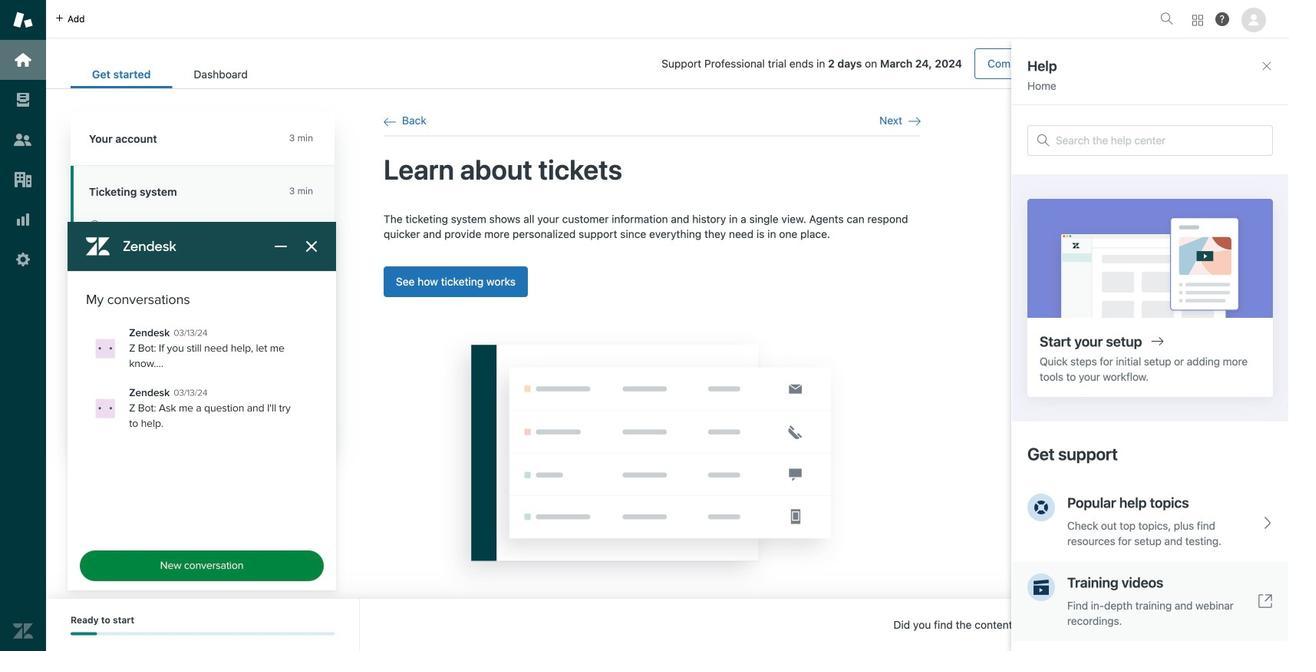 Task type: locate. For each thing, give the bounding box(es) containing it.
zendesk products image
[[1193, 15, 1204, 26]]

admin image
[[13, 250, 33, 269]]

main element
[[0, 0, 46, 651]]

views image
[[13, 90, 33, 110]]

1 heading from the top
[[71, 113, 335, 166]]

tab list
[[71, 60, 269, 88]]

progress bar
[[71, 632, 335, 635]]

zendesk image
[[13, 621, 33, 641]]

heading
[[71, 113, 335, 166], [71, 283, 335, 336], [71, 336, 335, 389], [71, 389, 335, 445]]

tab
[[172, 60, 269, 88]]



Task type: vqa. For each thing, say whether or not it's contained in the screenshot.
hide panel views icon
no



Task type: describe. For each thing, give the bounding box(es) containing it.
3 heading from the top
[[71, 336, 335, 389]]

March 24, 2024 text field
[[881, 57, 963, 70]]

zendesk support image
[[13, 10, 33, 30]]

get help image
[[1216, 12, 1230, 26]]

2 heading from the top
[[71, 283, 335, 336]]

organizations image
[[13, 170, 33, 190]]

reporting image
[[13, 210, 33, 230]]

customers image
[[13, 130, 33, 150]]

get started image
[[13, 50, 33, 70]]

4 heading from the top
[[71, 389, 335, 445]]



